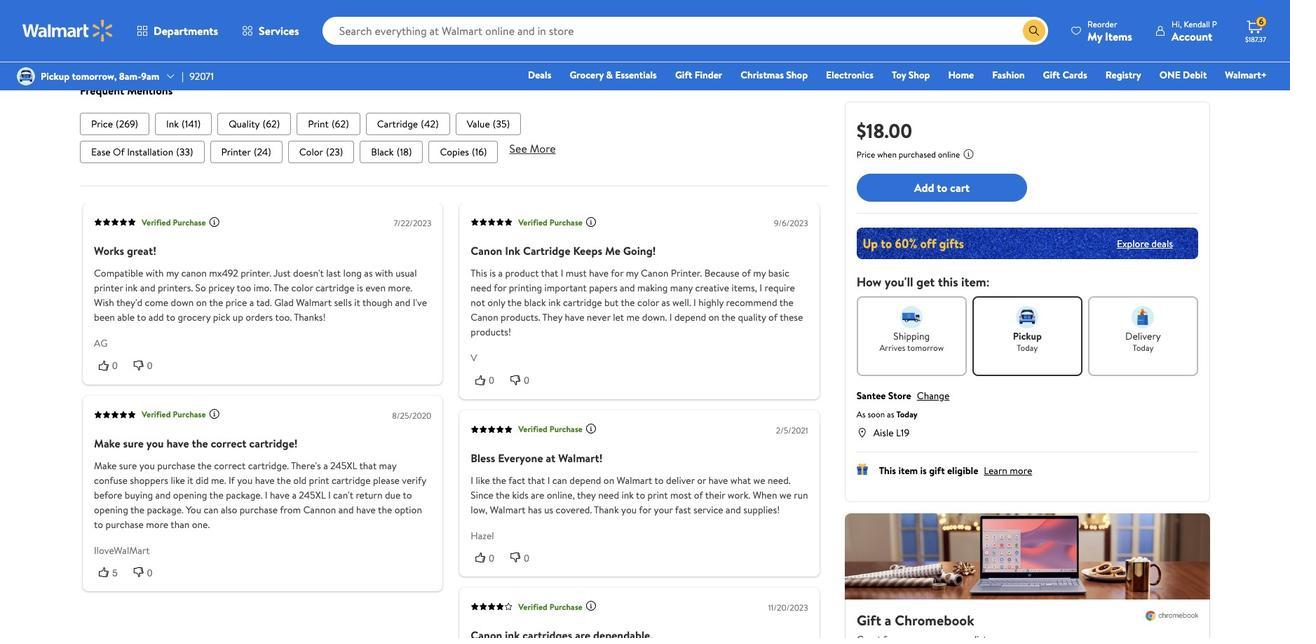 Task type: vqa. For each thing, say whether or not it's contained in the screenshot.


Task type: describe. For each thing, give the bounding box(es) containing it.
9am
[[141, 69, 159, 83]]

though
[[363, 296, 393, 310]]

quality (62)
[[229, 118, 280, 132]]

verified purchase information image for bless everyone at walmart!
[[586, 424, 597, 435]]

online,
[[547, 489, 575, 503]]

need.
[[768, 474, 791, 488]]

intent image for shipping image
[[901, 306, 923, 329]]

that for canon
[[541, 267, 559, 281]]

tomorrow,
[[72, 69, 117, 83]]

this for this item is gift eligible learn more
[[879, 464, 896, 478]]

more.
[[388, 282, 412, 296]]

quality
[[738, 311, 766, 325]]

have up shoppers
[[167, 436, 189, 452]]

change
[[917, 389, 950, 403]]

this for this is a product that i must have for my canon printer. because of my basic need for printing important papers and making many creative items, i require not only the black ink cartridge but the color as well. i highly recommend the canon products. they have never let me down. i depend on the quality of these products!
[[471, 267, 487, 281]]

list item containing print
[[297, 113, 360, 136]]

0 vertical spatial purchase
[[157, 459, 195, 473]]

i right 'items,'
[[760, 282, 762, 296]]

gift finder link
[[669, 67, 729, 83]]

i've
[[413, 296, 427, 310]]

aisle l19
[[874, 426, 910, 440]]

make for make sure you have the correct cartridge!
[[94, 436, 120, 452]]

cartridge inside compatible with my canon mx492 printer. just doesn't last long as with usual printer ink and printers. so pricey too imo. the color cartridge is even more. wish they'd come down on the price a tad. glad walmart sells it though and i've been able to add to grocery pick up orders too. thanks!
[[316, 282, 355, 296]]

today inside 'santee store change as soon as today'
[[897, 409, 918, 421]]

us
[[544, 504, 553, 518]]

0 vertical spatial canon
[[471, 244, 502, 259]]

gift cards
[[1043, 68, 1088, 82]]

Walmart Site-Wide search field
[[322, 17, 1048, 45]]

on inside the this is a product that i must have for my canon printer. because of my basic need for printing important papers and making many creative items, i require not only the black ink cartridge but the color as well. i highly recommend the canon products. they have never let me down. i depend on the quality of these products!
[[709, 311, 719, 325]]

have right they
[[565, 311, 585, 325]]

keeps
[[573, 244, 603, 259]]

depend inside i like the fact that i can depend on walmart to deliver or have what we need. since the kids are online, they need ink to print most of their work. when we run low, walmart has us covered. thank you for your fast service and supplies!
[[570, 474, 601, 488]]

print
[[308, 118, 329, 132]]

this is a product that i must have for my canon printer. because of my basic need for printing important papers and making many creative items, i require not only the black ink cartridge but the color as well. i highly recommend the canon products. they have never let me down. i depend on the quality of these products!
[[471, 267, 803, 340]]

1 horizontal spatial for
[[611, 267, 624, 281]]

1 horizontal spatial cartridge
[[523, 244, 571, 259]]

than
[[171, 518, 190, 532]]

you
[[186, 504, 201, 518]]

one
[[1160, 68, 1181, 82]]

recommend
[[726, 296, 777, 310]]

they
[[577, 489, 596, 503]]

verified purchase information image for 9/6/2023
[[586, 217, 597, 228]]

learn
[[984, 464, 1008, 478]]

1 vertical spatial purchase
[[240, 504, 278, 518]]

to left most
[[636, 489, 645, 503]]

0 button down ag at the bottom left of the page
[[94, 360, 129, 374]]

before
[[94, 489, 122, 503]]

my
[[1088, 28, 1103, 44]]

walmart inside compatible with my canon mx492 printer. just doesn't last long as with usual printer ink and printers. so pricey too imo. the color cartridge is even more. wish they'd come down on the price a tad. glad walmart sells it though and i've been able to add to grocery pick up orders too. thanks!
[[296, 296, 332, 310]]

printer (24)
[[221, 146, 271, 160]]

quality
[[229, 118, 260, 132]]

not
[[471, 296, 485, 310]]

that for bless
[[528, 474, 545, 488]]

ink inside the this is a product that i must have for my canon printer. because of my basic need for printing important papers and making many creative items, i require not only the black ink cartridge but the color as well. i highly recommend the canon products. they have never let me down. i depend on the quality of these products!
[[549, 296, 561, 310]]

printers.
[[158, 282, 193, 296]]

christmas shop
[[741, 68, 808, 82]]

make sure you have the correct cartridge!
[[94, 436, 298, 452]]

fashion link
[[986, 67, 1031, 83]]

| 92071
[[182, 69, 214, 83]]

price for price (269)
[[91, 118, 113, 132]]

add to cart
[[914, 180, 970, 196]]

1 horizontal spatial ink
[[505, 244, 520, 259]]

1 vertical spatial of
[[769, 311, 778, 325]]

delivery today
[[1126, 330, 1161, 354]]

gifting made easy image
[[857, 464, 868, 475]]

3 my from the left
[[753, 267, 766, 281]]

soon
[[868, 409, 885, 421]]

verified for sure
[[142, 409, 171, 421]]

0 down add
[[147, 361, 153, 372]]

5 button
[[94, 567, 129, 581]]

can inside i like the fact that i can depend on walmart to deliver or have what we need. since the kids are online, they need ink to print most of their work. when we run low, walmart has us covered. thank you for your fast service and supplies!
[[552, 474, 567, 488]]

usual
[[396, 267, 417, 281]]

a inside compatible with my canon mx492 printer. just doesn't last long as with usual printer ink and printers. so pricey too imo. the color cartridge is even more. wish they'd come down on the price a tad. glad walmart sells it though and i've been able to add to grocery pick up orders too. thanks!
[[249, 296, 254, 310]]

(62) for quality (62)
[[263, 118, 280, 132]]

is inside the this is a product that i must have for my canon printer. because of my basic need for printing important papers and making many creative items, i require not only the black ink cartridge but the color as well. i highly recommend the canon products. they have never let me down. i depend on the quality of these products!
[[490, 267, 496, 281]]

on inside compatible with my canon mx492 printer. just doesn't last long as with usual printer ink and printers. so pricey too imo. the color cartridge is even more. wish they'd come down on the price a tad. glad walmart sells it though and i've been able to add to grocery pick up orders too. thanks!
[[196, 296, 207, 310]]

last
[[326, 267, 341, 281]]

to right add
[[166, 311, 175, 325]]

i up the online,
[[547, 474, 550, 488]]

value
[[467, 118, 490, 132]]

hi,
[[1172, 18, 1182, 30]]

your
[[654, 504, 673, 518]]

on inside i like the fact that i can depend on walmart to deliver or have what we need. since the kids are online, they need ink to print most of their work. when we run low, walmart has us covered. thank you for your fast service and supplies!
[[604, 474, 615, 488]]

shop for toy shop
[[909, 68, 930, 82]]

i left "can't"
[[328, 489, 331, 503]]

(141)
[[182, 118, 201, 132]]

0 horizontal spatial 245xl
[[299, 489, 326, 503]]

cartridge inside the this is a product that i must have for my canon printer. because of my basic need for printing important papers and making many creative items, i require not only the black ink cartridge but the color as well. i highly recommend the canon products. they have never let me down. i depend on the quality of these products!
[[563, 296, 602, 310]]

to down before
[[94, 518, 103, 532]]

i down cartridge.
[[265, 489, 268, 503]]

0 horizontal spatial we
[[754, 474, 766, 488]]

0 right 5 on the left bottom of the page
[[147, 568, 153, 579]]

thank
[[594, 504, 619, 518]]

i right down.
[[670, 311, 672, 325]]

i right well. at the top right of the page
[[694, 296, 696, 310]]

search icon image
[[1029, 25, 1040, 36]]

legal information image
[[963, 149, 974, 160]]

print inside the make sure you purchase the correct cartridge.  there's a 245xl that may confuse shoppers like it did me. if you have the old print cartridge please verify before buying and opening the package. i have a 245xl i can't return due to opening the package. you can also purchase from cannon and have the option to purchase more than one.
[[309, 474, 329, 488]]

when
[[753, 489, 777, 503]]

list item containing price
[[80, 113, 149, 136]]

walmart image
[[22, 20, 114, 42]]

color (23)
[[299, 146, 343, 160]]

i like the fact that i can depend on walmart to deliver or have what we need. since the kids are online, they need ink to print most of their work. when we run low, walmart has us covered. thank you for your fast service and supplies!
[[471, 474, 808, 518]]

gift for gift finder
[[675, 68, 692, 82]]

long
[[343, 267, 362, 281]]

if
[[229, 474, 235, 488]]

toy shop link
[[886, 67, 937, 83]]

change button
[[917, 389, 950, 403]]

0 button down add
[[129, 360, 164, 374]]

have inside i like the fact that i can depend on walmart to deliver or have what we need. since the kids are online, they need ink to print most of their work. when we run low, walmart has us covered. thank you for your fast service and supplies!
[[709, 474, 728, 488]]

2/5/2021
[[776, 425, 808, 437]]

ag
[[94, 337, 108, 351]]

0 horizontal spatial for
[[494, 282, 507, 296]]

as inside the this is a product that i must have for my canon printer. because of my basic need for printing important papers and making many creative items, i require not only the black ink cartridge but the color as well. i highly recommend the canon products. they have never let me down. i depend on the quality of these products!
[[662, 296, 670, 310]]

(33)
[[176, 146, 193, 160]]

value (35)
[[467, 118, 510, 132]]

see more
[[509, 141, 556, 157]]

cartridge (42)
[[377, 118, 439, 132]]

these
[[780, 311, 803, 325]]

correct for cartridge.
[[214, 459, 246, 473]]

2 vertical spatial purchase
[[106, 518, 144, 532]]

0 button down v
[[471, 374, 506, 389]]

list item containing value
[[456, 113, 521, 136]]

to inside button
[[937, 180, 948, 196]]

0 down since
[[489, 553, 495, 565]]

cartridge inside list item
[[377, 118, 418, 132]]

wish
[[94, 296, 114, 310]]

0 button down has
[[506, 552, 541, 566]]

let
[[613, 311, 624, 325]]

option
[[395, 504, 422, 518]]

hi, kendall p account
[[1172, 18, 1217, 44]]

add
[[914, 180, 934, 196]]

item:
[[961, 274, 990, 291]]

sure for have
[[123, 436, 144, 452]]

1 horizontal spatial 245xl
[[330, 459, 357, 473]]

0 button down low,
[[471, 552, 506, 566]]

items,
[[732, 282, 757, 296]]

the inside compatible with my canon mx492 printer. just doesn't last long as with usual printer ink and printers. so pricey too imo. the color cartridge is even more. wish they'd come down on the price a tad. glad walmart sells it though and i've been able to add to grocery pick up orders too. thanks!
[[209, 296, 223, 310]]

has
[[528, 504, 542, 518]]

make for make sure you purchase the correct cartridge.  there's a 245xl that may confuse shoppers like it did me. if you have the old print cartridge please verify before buying and opening the package. i have a 245xl i can't return due to opening the package. you can also purchase from cannon and have the option to purchase more than one.
[[94, 459, 117, 473]]

0 down products.
[[524, 376, 529, 387]]

like inside the make sure you purchase the correct cartridge.  there's a 245xl that may confuse shoppers like it did me. if you have the old print cartridge please verify before buying and opening the package. i have a 245xl i can't return due to opening the package. you can also purchase from cannon and have the option to purchase more than one.
[[171, 474, 185, 488]]

1 horizontal spatial hazel
[[471, 530, 494, 544]]

0 down has
[[524, 553, 529, 565]]

service
[[694, 504, 724, 518]]

tad.
[[256, 296, 272, 310]]

been
[[94, 311, 115, 325]]

(62) for print (62)
[[332, 118, 349, 132]]

they
[[542, 311, 563, 325]]

1 horizontal spatial walmart
[[490, 504, 526, 518]]

list item containing cartridge
[[366, 113, 450, 136]]

print (62)
[[308, 118, 349, 132]]

verified for great!
[[142, 217, 171, 229]]

2 vertical spatial is
[[920, 464, 927, 478]]

and down "can't"
[[339, 504, 354, 518]]

frequent mentions
[[80, 83, 173, 98]]

(24)
[[254, 146, 271, 160]]

imo.
[[254, 282, 272, 296]]

intent image for pickup image
[[1016, 306, 1039, 329]]

electronics link
[[820, 67, 880, 83]]

ilovewalmart
[[94, 544, 150, 558]]

verify
[[402, 474, 426, 488]]

deals link
[[522, 67, 558, 83]]

reorder my items
[[1088, 18, 1133, 44]]

list item containing ink
[[155, 113, 212, 136]]

important
[[545, 282, 587, 296]]

2 horizontal spatial walmart
[[617, 474, 653, 488]]

price for price when purchased online
[[857, 149, 875, 161]]

add
[[149, 311, 164, 325]]

(23)
[[326, 146, 343, 160]]

work.
[[728, 489, 751, 503]]

color inside compatible with my canon mx492 printer. just doesn't last long as with usual printer ink and printers. so pricey too imo. the color cartridge is even more. wish they'd come down on the price a tad. glad walmart sells it though and i've been able to add to grocery pick up orders too. thanks!
[[291, 282, 313, 296]]

0 vertical spatial hazel
[[108, 9, 131, 23]]

0 vertical spatial ink
[[166, 118, 179, 132]]

0 down been
[[112, 361, 118, 372]]

a right there's
[[323, 459, 328, 473]]

highly
[[699, 296, 724, 310]]



Task type: locate. For each thing, give the bounding box(es) containing it.
depend inside the this is a product that i must have for my canon printer. because of my basic need for printing important papers and making many creative items, i require not only the black ink cartridge but the color as well. i highly recommend the canon products. they have never let me down. i depend on the quality of these products!
[[675, 311, 706, 325]]

purchase for everyone
[[550, 424, 583, 436]]

item
[[899, 464, 918, 478]]

today inside pickup today
[[1017, 342, 1038, 354]]

a up from
[[292, 489, 297, 503]]

purchase down make sure you have the correct cartridge!
[[157, 459, 195, 473]]

1 horizontal spatial on
[[604, 474, 615, 488]]

1 vertical spatial it
[[187, 474, 193, 488]]

my up printers.
[[166, 267, 179, 281]]

1 horizontal spatial (62)
[[332, 118, 349, 132]]

1 vertical spatial verified purchase information image
[[209, 409, 220, 420]]

1 (62) from the left
[[263, 118, 280, 132]]

0 horizontal spatial purchase
[[106, 518, 144, 532]]

pickup today
[[1013, 330, 1042, 354]]

(62) right print
[[332, 118, 349, 132]]

2 vertical spatial ink
[[622, 489, 634, 503]]

1 vertical spatial print
[[648, 489, 668, 503]]

1 vertical spatial hazel
[[471, 530, 494, 544]]

it inside the make sure you purchase the correct cartridge.  there's a 245xl that may confuse shoppers like it did me. if you have the old print cartridge please verify before buying and opening the package. i have a 245xl i can't return due to opening the package. you can also purchase from cannon and have the option to purchase more than one.
[[187, 474, 193, 488]]

1 horizontal spatial with
[[375, 267, 393, 281]]

pricey
[[208, 282, 234, 296]]

0 vertical spatial cartridge
[[377, 118, 418, 132]]

2 vertical spatial on
[[604, 474, 615, 488]]

0 horizontal spatial opening
[[94, 504, 128, 518]]

0 horizontal spatial with
[[146, 267, 164, 281]]

deals
[[1152, 237, 1173, 251]]

verified purchase for ink
[[519, 217, 583, 229]]

need up thank
[[598, 489, 619, 503]]

0 horizontal spatial color
[[291, 282, 313, 296]]

list item containing ease of installation
[[80, 141, 204, 164]]

great!
[[127, 244, 156, 259]]

0 horizontal spatial today
[[897, 409, 918, 421]]

well.
[[673, 296, 691, 310]]

1 horizontal spatial color
[[637, 296, 659, 310]]

1 vertical spatial sure
[[119, 459, 137, 473]]

1 horizontal spatial we
[[780, 489, 792, 503]]

my inside compatible with my canon mx492 printer. just doesn't last long as with usual printer ink and printers. so pricey too imo. the color cartridge is even more. wish they'd come down on the price a tad. glad walmart sells it though and i've been able to add to grocery pick up orders too. thanks!
[[166, 267, 179, 281]]

like
[[171, 474, 185, 488], [476, 474, 490, 488]]

1 horizontal spatial it
[[354, 296, 360, 310]]

today for pickup
[[1017, 342, 1038, 354]]

0 vertical spatial print
[[309, 474, 329, 488]]

one debit link
[[1153, 67, 1213, 83]]

too
[[237, 282, 251, 296]]

ink (141)
[[166, 118, 201, 132]]

is inside compatible with my canon mx492 printer. just doesn't last long as with usual printer ink and printers. so pricey too imo. the color cartridge is even more. wish they'd come down on the price a tad. glad walmart sells it though and i've been able to add to grocery pick up orders too. thanks!
[[357, 282, 363, 296]]

gift left finder
[[675, 68, 692, 82]]

2 like from the left
[[476, 474, 490, 488]]

purchase
[[173, 217, 206, 229], [550, 217, 583, 229], [173, 409, 206, 421], [550, 424, 583, 436], [550, 602, 583, 614]]

1 my from the left
[[166, 267, 179, 281]]

gift for gift cards
[[1043, 68, 1060, 82]]

(16)
[[472, 146, 487, 160]]

opening down before
[[94, 504, 128, 518]]

color down doesn't
[[291, 282, 313, 296]]

a left product
[[498, 267, 503, 281]]

toy
[[892, 68, 906, 82]]

0 vertical spatial verified purchase information image
[[209, 217, 220, 228]]

verified purchase information image for 11/20/2023
[[586, 602, 597, 613]]

1 vertical spatial cartridge
[[563, 296, 602, 310]]

opening up 'you'
[[173, 489, 207, 503]]

for up 'only'
[[494, 282, 507, 296]]

works
[[94, 244, 124, 259]]

just
[[273, 267, 291, 281]]

that up "important" on the left top of the page
[[541, 267, 559, 281]]

they'd
[[116, 296, 142, 310]]

this inside the this is a product that i must have for my canon printer. because of my basic need for printing important papers and making many creative items, i require not only the black ink cartridge but the color as well. i highly recommend the canon products. they have never let me down. i depend on the quality of these products!
[[471, 267, 487, 281]]

see more button
[[509, 141, 556, 157]]

on down highly
[[709, 311, 719, 325]]

today for delivery
[[1133, 342, 1154, 354]]

intent image for delivery image
[[1132, 306, 1155, 329]]

christmas shop link
[[734, 67, 814, 83]]

opening
[[173, 489, 207, 503], [94, 504, 128, 518]]

0 vertical spatial 245xl
[[330, 459, 357, 473]]

2 vertical spatial cartridge
[[332, 474, 371, 488]]

and inside i like the fact that i can depend on walmart to deliver or have what we need. since the kids are online, they need ink to print most of their work. when we run low, walmart has us covered. thank you for your fast service and supplies!
[[726, 504, 741, 518]]

0 vertical spatial as
[[364, 267, 373, 281]]

2 verified purchase information image from the top
[[586, 602, 597, 613]]

gift left cards on the right top of page
[[1043, 68, 1060, 82]]

0 vertical spatial verified purchase information image
[[586, 217, 597, 228]]

require
[[765, 282, 795, 296]]

their
[[705, 489, 725, 503]]

2 (62) from the left
[[332, 118, 349, 132]]

add to cart button
[[857, 174, 1028, 202]]

can right 'you'
[[204, 504, 218, 518]]

services button
[[230, 14, 311, 48]]

2 vertical spatial verified purchase information image
[[586, 424, 597, 435]]

1 horizontal spatial purchase
[[157, 459, 195, 473]]

for up papers
[[611, 267, 624, 281]]

1 vertical spatial we
[[780, 489, 792, 503]]

1 horizontal spatial package.
[[226, 489, 263, 503]]

1 gift from the left
[[675, 68, 692, 82]]

many
[[670, 282, 693, 296]]

0 horizontal spatial need
[[471, 282, 492, 296]]

verified purchase information image up mx492
[[209, 217, 220, 228]]

purchase
[[157, 459, 195, 473], [240, 504, 278, 518], [106, 518, 144, 532]]

for left your
[[639, 504, 652, 518]]

p
[[1212, 18, 1217, 30]]

of
[[113, 146, 125, 160]]

0 vertical spatial make
[[94, 436, 120, 452]]

0 horizontal spatial ink
[[166, 118, 179, 132]]

0 horizontal spatial my
[[166, 267, 179, 281]]

have down cartridge.
[[255, 474, 275, 488]]

canon
[[181, 267, 207, 281]]

0 horizontal spatial ink
[[125, 282, 138, 296]]

0 button down products!
[[506, 374, 541, 389]]

5
[[112, 568, 118, 579]]

with up even
[[375, 267, 393, 281]]

1 make from the top
[[94, 436, 120, 452]]

verified purchase for sure
[[142, 409, 206, 421]]

purchase for ink
[[550, 217, 583, 229]]

cartridge
[[377, 118, 418, 132], [523, 244, 571, 259]]

that inside i like the fact that i can depend on walmart to deliver or have what we need. since the kids are online, they need ink to print most of their work. when we run low, walmart has us covered. thank you for your fast service and supplies!
[[528, 474, 545, 488]]

verified purchase for everyone
[[519, 424, 583, 436]]

today down intent image for pickup
[[1017, 342, 1038, 354]]

sure inside the make sure you purchase the correct cartridge.  there's a 245xl that may confuse shoppers like it did me. if you have the old print cartridge please verify before buying and opening the package. i have a 245xl i can't return due to opening the package. you can also purchase from cannon and have the option to purchase more than one.
[[119, 459, 137, 473]]

my down going! on the top of page
[[626, 267, 639, 281]]

0 horizontal spatial it
[[187, 474, 193, 488]]

verified for ink
[[519, 217, 548, 229]]

1 with from the left
[[146, 267, 164, 281]]

verified purchase information image up make sure you have the correct cartridge!
[[209, 409, 220, 420]]

print up your
[[648, 489, 668, 503]]

1 vertical spatial make
[[94, 459, 117, 473]]

you'll
[[885, 274, 914, 291]]

pickup for tomorrow,
[[41, 69, 70, 83]]

cartridge down last
[[316, 282, 355, 296]]

this up 'not'
[[471, 267, 487, 281]]

ink inside i like the fact that i can depend on walmart to deliver or have what we need. since the kids are online, they need ink to print most of their work. when we run low, walmart has us covered. thank you for your fast service and supplies!
[[622, 489, 634, 503]]

since
[[471, 489, 494, 503]]

this item is gift eligible learn more
[[879, 464, 1032, 478]]

0 button
[[94, 360, 129, 374], [129, 360, 164, 374], [471, 374, 506, 389], [506, 374, 541, 389], [471, 552, 506, 566], [506, 552, 541, 566], [129, 567, 164, 581]]

on up thank
[[604, 474, 615, 488]]

list item down (269)
[[80, 141, 204, 164]]

as inside 'santee store change as soon as today'
[[887, 409, 895, 421]]

0 vertical spatial of
[[742, 267, 751, 281]]

1 horizontal spatial gift
[[1043, 68, 1060, 82]]

0 horizontal spatial pickup
[[41, 69, 70, 83]]

purchased
[[899, 149, 936, 161]]

1 horizontal spatial print
[[648, 489, 668, 503]]

0 down products!
[[489, 376, 495, 387]]

gift inside 'link'
[[1043, 68, 1060, 82]]

can inside the make sure you purchase the correct cartridge.  there's a 245xl that may confuse shoppers like it did me. if you have the old print cartridge please verify before buying and opening the package. i have a 245xl i can't return due to opening the package. you can also purchase from cannon and have the option to purchase more than one.
[[204, 504, 218, 518]]

orders
[[246, 311, 273, 325]]

more
[[1010, 464, 1032, 478], [146, 518, 168, 532]]

because
[[705, 267, 740, 281]]

verified
[[142, 217, 171, 229], [519, 217, 548, 229], [142, 409, 171, 421], [519, 424, 548, 436], [519, 602, 548, 614]]

1 vertical spatial color
[[637, 296, 659, 310]]

2 horizontal spatial is
[[920, 464, 927, 478]]

only
[[488, 296, 505, 310]]

shop right toy
[[909, 68, 930, 82]]

depend down well. at the top right of the page
[[675, 311, 706, 325]]

of
[[742, 267, 751, 281], [769, 311, 778, 325], [694, 489, 703, 503]]

more inside the make sure you purchase the correct cartridge.  there's a 245xl that may confuse shoppers like it did me. if you have the old print cartridge please verify before buying and opening the package. i have a 245xl i can't return due to opening the package. you can also purchase from cannon and have the option to purchase more than one.
[[146, 518, 168, 532]]

1 vertical spatial depend
[[570, 474, 601, 488]]

that inside the make sure you purchase the correct cartridge.  there's a 245xl that may confuse shoppers like it did me. if you have the old print cartridge please verify before buying and opening the package. i have a 245xl i can't return due to opening the package. you can also purchase from cannon and have the option to purchase more than one.
[[359, 459, 377, 473]]

0 horizontal spatial on
[[196, 296, 207, 310]]

verified purchase for great!
[[142, 217, 206, 229]]

1 horizontal spatial this
[[879, 464, 896, 478]]

pickup for today
[[1013, 330, 1042, 344]]

that inside the this is a product that i must have for my canon printer. because of my basic need for printing important papers and making many creative items, i require not only the black ink cartridge but the color as well. i highly recommend the canon products. they have never let me down. i depend on the quality of these products!
[[541, 267, 559, 281]]

 image
[[17, 67, 35, 86]]

0 vertical spatial on
[[196, 296, 207, 310]]

1 vertical spatial walmart
[[617, 474, 653, 488]]

0 horizontal spatial package.
[[147, 504, 184, 518]]

hazel up the 8am-
[[108, 9, 131, 23]]

please
[[373, 474, 400, 488]]

canon up products!
[[471, 311, 498, 325]]

0 vertical spatial depend
[[675, 311, 706, 325]]

0 horizontal spatial hazel
[[108, 9, 131, 23]]

list containing price
[[80, 113, 828, 136]]

how
[[857, 274, 882, 291]]

0 vertical spatial pickup
[[41, 69, 70, 83]]

2 vertical spatial walmart
[[490, 504, 526, 518]]

today down intent image for delivery
[[1133, 342, 1154, 354]]

shop for christmas shop
[[786, 68, 808, 82]]

have up from
[[270, 489, 290, 503]]

0 horizontal spatial gift
[[675, 68, 692, 82]]

Search search field
[[322, 17, 1048, 45]]

have up papers
[[589, 267, 609, 281]]

covered.
[[556, 504, 592, 518]]

list item containing copies
[[429, 141, 498, 164]]

verified purchase information image for works great!
[[209, 217, 220, 228]]

and inside the this is a product that i must have for my canon printer. because of my basic need for printing important papers and making many creative items, i require not only the black ink cartridge but the color as well. i highly recommend the canon products. they have never let me down. i depend on the quality of these products!
[[620, 282, 635, 296]]

1 vertical spatial canon
[[641, 267, 669, 281]]

bless everyone at walmart!
[[471, 451, 603, 466]]

is left product
[[490, 267, 496, 281]]

everyone
[[498, 451, 543, 466]]

pick
[[213, 311, 230, 325]]

make inside the make sure you purchase the correct cartridge.  there's a 245xl that may confuse shoppers like it did me. if you have the old print cartridge please verify before buying and opening the package. i have a 245xl i can't return due to opening the package. you can also purchase from cannon and have the option to purchase more than one.
[[94, 459, 117, 473]]

purchase for sure
[[173, 409, 206, 421]]

black (18)
[[371, 146, 412, 160]]

shop right the 'christmas'
[[786, 68, 808, 82]]

color inside the this is a product that i must have for my canon printer. because of my basic need for printing important papers and making many creative items, i require not only the black ink cartridge but the color as well. i highly recommend the canon products. they have never let me down. i depend on the quality of these products!
[[637, 296, 659, 310]]

(42)
[[421, 118, 439, 132]]

to left add
[[137, 311, 146, 325]]

need inside the this is a product that i must have for my canon printer. because of my basic need for printing important papers and making many creative items, i require not only the black ink cartridge but the color as well. i highly recommend the canon products. they have never let me down. i depend on the quality of these products!
[[471, 282, 492, 296]]

i left must
[[561, 267, 564, 281]]

up to sixty percent off deals. shop now. image
[[857, 228, 1199, 259]]

supplies!
[[744, 504, 780, 518]]

0 horizontal spatial walmart
[[296, 296, 332, 310]]

6 $187.37
[[1246, 16, 1266, 44]]

that up are in the left bottom of the page
[[528, 474, 545, 488]]

2 vertical spatial canon
[[471, 311, 498, 325]]

low,
[[471, 504, 488, 518]]

price inside list item
[[91, 118, 113, 132]]

departments button
[[125, 14, 230, 48]]

0 horizontal spatial cartridge
[[377, 118, 418, 132]]

0 vertical spatial we
[[754, 474, 766, 488]]

1 horizontal spatial like
[[476, 474, 490, 488]]

to left the cart
[[937, 180, 948, 196]]

works great!
[[94, 244, 156, 259]]

0 horizontal spatial depend
[[570, 474, 601, 488]]

eligible
[[947, 464, 979, 478]]

a left tad. at the top of the page
[[249, 296, 254, 310]]

1 horizontal spatial need
[[598, 489, 619, 503]]

how you'll get this item:
[[857, 274, 990, 291]]

verified purchase information image for make sure you have the correct cartridge!
[[209, 409, 220, 420]]

1 vertical spatial cartridge
[[523, 244, 571, 259]]

on down so
[[196, 296, 207, 310]]

2 horizontal spatial ink
[[622, 489, 634, 503]]

cartridge up never
[[563, 296, 602, 310]]

today inside delivery today
[[1133, 342, 1154, 354]]

purchase up ilovewalmart
[[106, 518, 144, 532]]

2 shop from the left
[[909, 68, 930, 82]]

0 vertical spatial color
[[291, 282, 313, 296]]

what
[[731, 474, 751, 488]]

1 vertical spatial as
[[662, 296, 670, 310]]

1 horizontal spatial today
[[1017, 342, 1038, 354]]

0 vertical spatial ink
[[125, 282, 138, 296]]

have up "their" at the bottom
[[709, 474, 728, 488]]

1 vertical spatial can
[[204, 504, 218, 518]]

1 vertical spatial correct
[[214, 459, 246, 473]]

1 vertical spatial opening
[[94, 504, 128, 518]]

more right the learn
[[1010, 464, 1032, 478]]

my left basic
[[753, 267, 766, 281]]

gift
[[929, 464, 945, 478]]

shipping arrives tomorrow
[[880, 330, 944, 354]]

compatible with my canon mx492 printer. just doesn't last long as with usual printer ink and printers. so pricey too imo. the color cartridge is even more. wish they'd come down on the price a tad. glad walmart sells it though and i've been able to add to grocery pick up orders too. thanks!
[[94, 267, 427, 325]]

list item containing black
[[360, 141, 423, 164]]

1 vertical spatial ink
[[549, 296, 561, 310]]

verified purchase information image
[[209, 217, 220, 228], [209, 409, 220, 420], [586, 424, 597, 435]]

1 horizontal spatial opening
[[173, 489, 207, 503]]

0 vertical spatial more
[[1010, 464, 1032, 478]]

and down more. at the left
[[395, 296, 411, 310]]

list item containing quality
[[218, 113, 291, 136]]

you inside i like the fact that i can depend on walmart to deliver or have what we need. since the kids are online, they need ink to print most of their work. when we run low, walmart has us covered. thank you for your fast service and supplies!
[[621, 504, 637, 518]]

registry
[[1106, 68, 1142, 82]]

of left these
[[769, 311, 778, 325]]

sure for purchase
[[119, 459, 137, 473]]

list item down quality
[[210, 141, 282, 164]]

essentials
[[615, 68, 657, 82]]

color down making
[[637, 296, 659, 310]]

1 vertical spatial need
[[598, 489, 619, 503]]

have down return
[[356, 504, 376, 518]]

price left (269)
[[91, 118, 113, 132]]

0 horizontal spatial is
[[357, 282, 363, 296]]

and down shoppers
[[155, 489, 171, 503]]

basic
[[768, 267, 790, 281]]

walmart up thanks!
[[296, 296, 332, 310]]

one.
[[192, 518, 210, 532]]

list item down print
[[288, 141, 354, 164]]

it left did
[[187, 474, 193, 488]]

today up l19
[[897, 409, 918, 421]]

canon up 'not'
[[471, 244, 502, 259]]

and up come
[[140, 282, 155, 296]]

verified purchase information image up walmart!
[[586, 424, 597, 435]]

need up 'not'
[[471, 282, 492, 296]]

we left run on the bottom of page
[[780, 489, 792, 503]]

hazel down low,
[[471, 530, 494, 544]]

as inside compatible with my canon mx492 printer. just doesn't last long as with usual printer ink and printers. so pricey too imo. the color cartridge is even more. wish they'd come down on the price a tad. glad walmart sells it though and i've been able to add to grocery pick up orders too. thanks!
[[364, 267, 373, 281]]

cartridge!
[[249, 436, 298, 452]]

of inside i like the fact that i can depend on walmart to deliver or have what we need. since the kids are online, they need ink to print most of their work. when we run low, walmart has us covered. thank you for your fast service and supplies!
[[694, 489, 703, 503]]

walmart+ link
[[1219, 67, 1274, 83]]

0 vertical spatial walmart
[[296, 296, 332, 310]]

cartridge inside the make sure you purchase the correct cartridge.  there's a 245xl that may confuse shoppers like it did me. if you have the old print cartridge please verify before buying and opening the package. i have a 245xl i can't return due to opening the package. you can also purchase from cannon and have the option to purchase more than one.
[[332, 474, 371, 488]]

0 horizontal spatial like
[[171, 474, 185, 488]]

1 verified purchase information image from the top
[[586, 217, 597, 228]]

0 horizontal spatial as
[[364, 267, 373, 281]]

1 vertical spatial this
[[879, 464, 896, 478]]

like left did
[[171, 474, 185, 488]]

purchase for great!
[[173, 217, 206, 229]]

with up printers.
[[146, 267, 164, 281]]

it inside compatible with my canon mx492 printer. just doesn't last long as with usual printer ink and printers. so pricey too imo. the color cartridge is even more. wish they'd come down on the price a tad. glad walmart sells it though and i've been able to add to grocery pick up orders too. thanks!
[[354, 296, 360, 310]]

return
[[356, 489, 383, 503]]

we
[[754, 474, 766, 488], [780, 489, 792, 503]]

0 horizontal spatial (62)
[[263, 118, 280, 132]]

print inside i like the fact that i can depend on walmart to deliver or have what we need. since the kids are online, they need ink to print most of their work. when we run low, walmart has us covered. thank you for your fast service and supplies!
[[648, 489, 668, 503]]

2 vertical spatial for
[[639, 504, 652, 518]]

tomorrow
[[907, 342, 944, 354]]

pickup left the tomorrow,
[[41, 69, 70, 83]]

as left well. at the top right of the page
[[662, 296, 670, 310]]

also
[[221, 504, 237, 518]]

1 horizontal spatial my
[[626, 267, 639, 281]]

ink inside compatible with my canon mx492 printer. just doesn't last long as with usual printer ink and printers. so pricey too imo. the color cartridge is even more. wish they'd come down on the price a tad. glad walmart sells it though and i've been able to add to grocery pick up orders too. thanks!
[[125, 282, 138, 296]]

0 vertical spatial price
[[91, 118, 113, 132]]

cartridge up product
[[523, 244, 571, 259]]

list item
[[80, 113, 149, 136], [155, 113, 212, 136], [218, 113, 291, 136], [297, 113, 360, 136], [366, 113, 450, 136], [456, 113, 521, 136], [80, 141, 204, 164], [210, 141, 282, 164], [288, 141, 354, 164], [360, 141, 423, 164], [429, 141, 498, 164]]

canon ink cartridge keeps me going!
[[471, 244, 656, 259]]

to right 'due' on the left
[[403, 489, 412, 503]]

2 with from the left
[[375, 267, 393, 281]]

gift cards link
[[1037, 67, 1094, 83]]

can up the online,
[[552, 474, 567, 488]]

1 horizontal spatial can
[[552, 474, 567, 488]]

walmart down kids
[[490, 504, 526, 518]]

2 my from the left
[[626, 267, 639, 281]]

2 horizontal spatial on
[[709, 311, 719, 325]]

verified purchase information image
[[586, 217, 597, 228], [586, 602, 597, 613]]

items
[[1105, 28, 1133, 44]]

did
[[196, 474, 209, 488]]

when
[[877, 149, 897, 161]]

deliver
[[666, 474, 695, 488]]

but
[[605, 296, 619, 310]]

creative
[[695, 282, 729, 296]]

this
[[471, 267, 487, 281], [879, 464, 896, 478]]

get
[[917, 274, 935, 291]]

0 vertical spatial sure
[[123, 436, 144, 452]]

ease of installation (33)
[[91, 146, 193, 160]]

and down the work.
[[726, 504, 741, 518]]

1 like from the left
[[171, 474, 185, 488]]

list item containing printer
[[210, 141, 282, 164]]

list item down the cartridge (42)
[[360, 141, 423, 164]]

0 vertical spatial this
[[471, 267, 487, 281]]

2 make from the top
[[94, 459, 117, 473]]

correct inside the make sure you purchase the correct cartridge.  there's a 245xl that may confuse shoppers like it did me. if you have the old print cartridge please verify before buying and opening the package. i have a 245xl i can't return due to opening the package. you can also purchase from cannon and have the option to purchase more than one.
[[214, 459, 246, 473]]

price left the when
[[857, 149, 875, 161]]

1 vertical spatial price
[[857, 149, 875, 161]]

see more list
[[80, 141, 828, 164]]

list
[[80, 113, 828, 136]]

1 shop from the left
[[786, 68, 808, 82]]

0 button right 5 on the left bottom of the page
[[129, 567, 164, 581]]

0 vertical spatial package.
[[226, 489, 263, 503]]

copies (16)
[[440, 146, 487, 160]]

need inside i like the fact that i can depend on walmart to deliver or have what we need. since the kids are online, they need ink to print most of their work. when we run low, walmart has us covered. thank you for your fast service and supplies!
[[598, 489, 619, 503]]

1 horizontal spatial of
[[742, 267, 751, 281]]

a
[[498, 267, 503, 281], [249, 296, 254, 310], [323, 459, 328, 473], [292, 489, 297, 503]]

is left even
[[357, 282, 363, 296]]

for inside i like the fact that i can depend on walmart to deliver or have what we need. since the kids are online, they need ink to print most of their work. when we run low, walmart has us covered. thank you for your fast service and supplies!
[[639, 504, 652, 518]]

i up since
[[471, 474, 473, 488]]

2 vertical spatial as
[[887, 409, 895, 421]]

to left deliver
[[655, 474, 664, 488]]

like inside i like the fact that i can depend on walmart to deliver or have what we need. since the kids are online, they need ink to print most of their work. when we run low, walmart has us covered. thank you for your fast service and supplies!
[[476, 474, 490, 488]]

confuse
[[94, 474, 128, 488]]

2 gift from the left
[[1043, 68, 1060, 82]]

verified for everyone
[[519, 424, 548, 436]]

and right papers
[[620, 282, 635, 296]]

list item up (18)
[[366, 113, 450, 136]]

one debit
[[1160, 68, 1207, 82]]

correct for cartridge!
[[211, 436, 247, 452]]

list item containing color
[[288, 141, 354, 164]]

fashion
[[992, 68, 1025, 82]]

mentions
[[127, 83, 173, 98]]

a inside the this is a product that i must have for my canon printer. because of my basic need for printing important papers and making many creative items, i require not only the black ink cartridge but the color as well. i highly recommend the canon products. they have never let me down. i depend on the quality of these products!
[[498, 267, 503, 281]]



